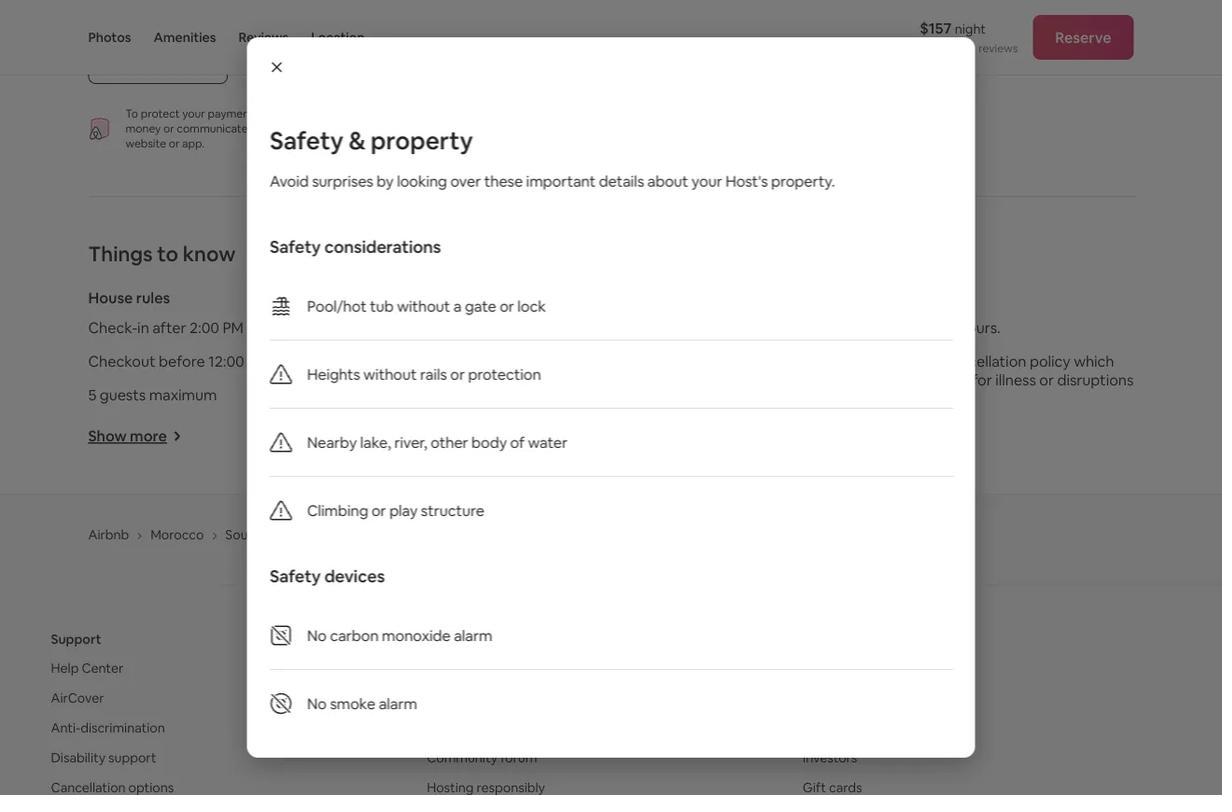 Task type: describe. For each thing, give the bounding box(es) containing it.
$157
[[920, 18, 952, 37]]

reviews
[[979, 41, 1018, 56]]

show for pool/hot
[[442, 427, 480, 446]]

things
[[88, 241, 153, 267]]

free cancellation for 48 hours.
[[796, 318, 1001, 337]]

water
[[528, 433, 567, 452]]

1 horizontal spatial smoke
[[465, 352, 510, 371]]

photos
[[88, 29, 131, 46]]

$157 night 74 reviews
[[920, 18, 1018, 56]]

safety down massa-
[[269, 566, 320, 588]]

aircover
[[51, 690, 104, 707]]

river,
[[394, 433, 427, 452]]

house
[[88, 288, 133, 307]]

newsroom link
[[803, 660, 869, 677]]

support
[[108, 750, 156, 767]]

communicate
[[177, 122, 248, 136]]

policy
[[1030, 352, 1071, 371]]

even
[[848, 370, 881, 390]]

help center link
[[51, 660, 123, 677]]

illness
[[996, 370, 1037, 390]]

0 vertical spatial pm
[[223, 318, 244, 337]]

1 horizontal spatial property
[[504, 288, 567, 307]]

lake,
[[360, 433, 391, 452]]

caused
[[796, 389, 845, 408]]

night
[[955, 20, 986, 37]]

74
[[965, 41, 977, 56]]

which
[[1074, 352, 1115, 371]]

safety down avoid
[[269, 236, 320, 258]]

safety & property inside dialog
[[269, 125, 473, 156]]

house rules
[[88, 288, 170, 307]]

2 vertical spatial without
[[532, 385, 585, 405]]

heights without rails or protection
[[307, 365, 541, 384]]

looking
[[397, 171, 447, 191]]

you
[[896, 370, 921, 390]]

for inside review the host's full cancellation policy which applies even if you cancel for illness or disruptions caused by covid-19.
[[973, 370, 993, 390]]

19.
[[921, 389, 939, 408]]

0 horizontal spatial cancellation
[[829, 318, 912, 337]]

home
[[500, 660, 535, 677]]

2:00
[[190, 318, 219, 337]]

carbon inside safety & property dialog
[[330, 626, 378, 645]]

5 guests maximum
[[88, 385, 217, 405]]

by inside review the host's full cancellation policy which applies even if you cancel for illness or disruptions caused by covid-19.
[[848, 389, 865, 408]]

12:00
[[208, 352, 244, 371]]

details
[[599, 171, 644, 191]]

help center
[[51, 660, 123, 677]]

guests
[[100, 385, 146, 405]]

considerations
[[324, 236, 441, 258]]

your inside to protect your payment, never transfer money or communicate outside of the airbnb website or app.
[[182, 107, 205, 121]]

covid-
[[869, 389, 921, 408]]

climbing or play structure
[[307, 501, 484, 520]]

location
[[311, 29, 365, 46]]

anti-discrimination link
[[51, 720, 165, 737]]

airbnb link
[[88, 527, 129, 544]]

cancellation inside review the host's full cancellation policy which applies even if you cancel for illness or disruptions caused by covid-19.
[[944, 352, 1027, 371]]

hosting
[[427, 631, 475, 648]]

if
[[884, 370, 893, 390]]

airbnb inside to protect your payment, never transfer money or communicate outside of the airbnb website or app.
[[325, 122, 360, 136]]

reviews
[[239, 29, 289, 46]]

anti-discrimination
[[51, 720, 165, 737]]

airbnb your home link
[[427, 660, 535, 677]]

check-in after 2:00 pm
[[88, 318, 244, 337]]

these
[[484, 171, 523, 191]]

payment,
[[208, 107, 257, 121]]

never
[[259, 107, 288, 121]]

safety up 'rails'
[[442, 288, 487, 307]]

play
[[389, 501, 417, 520]]

more for guests
[[130, 427, 167, 446]]

before
[[159, 352, 205, 371]]

of inside safety & property dialog
[[510, 433, 524, 452]]

draa
[[307, 527, 335, 544]]

maximum
[[149, 385, 217, 405]]

other
[[430, 433, 468, 452]]

heights
[[307, 365, 360, 384]]

pool/hot tub without a gate or lock inside safety & property dialog
[[307, 297, 546, 316]]

outside
[[250, 122, 289, 136]]

free
[[796, 318, 826, 337]]

the inside to protect your payment, never transfer money or communicate outside of the airbnb website or app.
[[305, 122, 322, 136]]

reserve
[[1056, 28, 1112, 47]]

morocco
[[151, 527, 204, 544]]

souss-massa-draa link
[[225, 527, 335, 544]]

anti-
[[51, 720, 81, 737]]

show for 5
[[88, 427, 127, 446]]

website
[[126, 136, 166, 151]]

over
[[450, 171, 481, 191]]

aircover link
[[51, 690, 104, 707]]

help
[[51, 660, 79, 677]]

0 horizontal spatial for
[[915, 318, 935, 337]]

airbnb for airbnb your home
[[427, 660, 468, 677]]

1 horizontal spatial no smoke alarm
[[442, 352, 552, 371]]

amenities
[[154, 29, 216, 46]]

no carbon monoxide alarm inside safety & property dialog
[[307, 626, 492, 645]]

about
[[647, 171, 688, 191]]

know
[[183, 241, 236, 267]]

newsroom
[[803, 660, 869, 677]]

5
[[88, 385, 96, 405]]

reviews button
[[239, 0, 289, 75]]

money
[[126, 122, 161, 136]]

devices
[[324, 566, 385, 588]]

after
[[153, 318, 186, 337]]

to protect your payment, never transfer money or communicate outside of the airbnb website or app.
[[126, 107, 360, 151]]

lock inside safety & property dialog
[[517, 297, 546, 316]]

0 vertical spatial monoxide
[[517, 318, 585, 337]]



Task type: vqa. For each thing, say whether or not it's contained in the screenshot.
Pool/hot tub without a gate or lock within the SAFETY & PROPERTY DIALOG
yes



Task type: locate. For each thing, give the bounding box(es) containing it.
carbon up protection
[[465, 318, 513, 337]]

0 vertical spatial cancellation
[[829, 318, 912, 337]]

1 horizontal spatial by
[[848, 389, 865, 408]]

2 show more from the left
[[442, 427, 521, 446]]

0 horizontal spatial by
[[376, 171, 393, 191]]

safety & property up surprises
[[269, 125, 473, 156]]

1 vertical spatial a
[[588, 385, 596, 405]]

protection
[[468, 365, 541, 384]]

1 horizontal spatial lock
[[652, 385, 681, 405]]

show more
[[88, 427, 167, 446], [442, 427, 521, 446]]

for left illness
[[973, 370, 993, 390]]

& inside dialog
[[348, 125, 365, 156]]

0 horizontal spatial of
[[292, 122, 302, 136]]

0 horizontal spatial lock
[[517, 297, 546, 316]]

hours.
[[959, 318, 1001, 337]]

0 vertical spatial tub
[[370, 297, 393, 316]]

rails
[[420, 365, 447, 384]]

your left home
[[471, 660, 497, 677]]

0 vertical spatial smoke
[[465, 352, 510, 371]]

0 vertical spatial by
[[376, 171, 393, 191]]

0 horizontal spatial tub
[[370, 297, 393, 316]]

of inside to protect your payment, never transfer money or communicate outside of the airbnb website or app.
[[292, 122, 302, 136]]

by
[[376, 171, 393, 191], [848, 389, 865, 408]]

0 vertical spatial safety & property
[[269, 125, 473, 156]]

carbon down devices
[[330, 626, 378, 645]]

more for tub
[[484, 427, 521, 446]]

0 horizontal spatial monoxide
[[382, 626, 450, 645]]

for
[[915, 318, 935, 337], [973, 370, 993, 390]]

0 horizontal spatial show
[[88, 427, 127, 446]]

center
[[82, 660, 123, 677]]

1 vertical spatial airbnb
[[88, 527, 129, 544]]

2 vertical spatial your
[[471, 660, 497, 677]]

0 horizontal spatial a
[[453, 297, 461, 316]]

1 horizontal spatial show more
[[442, 427, 521, 446]]

2 horizontal spatial airbnb
[[427, 660, 468, 677]]

0 horizontal spatial gate
[[465, 297, 496, 316]]

0 vertical spatial of
[[292, 122, 302, 136]]

0 horizontal spatial your
[[182, 107, 205, 121]]

the down transfer
[[305, 122, 322, 136]]

by left the looking
[[376, 171, 393, 191]]

0 horizontal spatial pm
[[223, 318, 244, 337]]

show right river,
[[442, 427, 480, 446]]

2 horizontal spatial your
[[691, 171, 722, 191]]

by right caused
[[848, 389, 865, 408]]

protect
[[141, 107, 180, 121]]

0 horizontal spatial show more
[[88, 427, 167, 446]]

avoid surprises by looking over these important details about your host's property.
[[269, 171, 835, 191]]

show more down guests
[[88, 427, 167, 446]]

transfer
[[291, 107, 331, 121]]

pool/hot inside safety & property dialog
[[307, 297, 366, 316]]

& up protection
[[490, 288, 501, 307]]

1 vertical spatial monoxide
[[382, 626, 450, 645]]

0 vertical spatial no smoke alarm
[[442, 352, 552, 371]]

location button
[[311, 0, 365, 75]]

1 vertical spatial safety & property
[[442, 288, 567, 307]]

checkout
[[88, 352, 156, 371]]

1 vertical spatial no carbon monoxide alarm
[[307, 626, 492, 645]]

1 horizontal spatial tub
[[505, 385, 529, 405]]

1 vertical spatial carbon
[[330, 626, 378, 645]]

tub down "considerations"
[[370, 297, 393, 316]]

the inside review the host's full cancellation policy which applies even if you cancel for illness or disruptions caused by covid-19.
[[848, 352, 871, 371]]

1 vertical spatial for
[[973, 370, 993, 390]]

tub inside safety & property dialog
[[370, 297, 393, 316]]

no carbon monoxide alarm up protection
[[442, 318, 627, 337]]

checkout before 12:00 pm
[[88, 352, 269, 371]]

pool/hot tub without a gate or lock up water
[[442, 385, 681, 405]]

massa-
[[265, 527, 307, 544]]

your up communicate
[[182, 107, 205, 121]]

show more for guests
[[88, 427, 167, 446]]

show more button down protection
[[442, 427, 536, 446]]

cancel
[[924, 370, 969, 390]]

48
[[938, 318, 956, 337]]

0 vertical spatial pool/hot
[[307, 297, 366, 316]]

host's
[[874, 352, 917, 371]]

0 horizontal spatial &
[[348, 125, 365, 156]]

airbnb your home
[[427, 660, 535, 677]]

more left water
[[484, 427, 521, 446]]

1 more from the left
[[130, 427, 167, 446]]

to
[[126, 107, 138, 121]]

community
[[427, 750, 498, 767]]

1 vertical spatial your
[[691, 171, 722, 191]]

1 vertical spatial pm
[[248, 352, 269, 371]]

without up the heights without rails or protection
[[397, 297, 450, 316]]

more down 5 guests maximum
[[130, 427, 167, 446]]

2 show from the left
[[442, 427, 480, 446]]

1 vertical spatial tub
[[505, 385, 529, 405]]

& up surprises
[[348, 125, 365, 156]]

1 vertical spatial &
[[490, 288, 501, 307]]

1 horizontal spatial cancellation
[[944, 352, 1027, 371]]

0 vertical spatial airbnb
[[325, 122, 360, 136]]

monoxide up airbnb your home
[[382, 626, 450, 645]]

0 vertical spatial for
[[915, 318, 935, 337]]

1 vertical spatial the
[[848, 352, 871, 371]]

&
[[348, 125, 365, 156], [490, 288, 501, 307]]

safety
[[269, 125, 343, 156], [269, 236, 320, 258], [442, 288, 487, 307], [269, 566, 320, 588]]

no smoke alarm
[[442, 352, 552, 371], [307, 694, 417, 714]]

property inside safety & property dialog
[[370, 125, 473, 156]]

airbnb
[[325, 122, 360, 136], [88, 527, 129, 544], [427, 660, 468, 677]]

tub
[[370, 297, 393, 316], [505, 385, 529, 405]]

smoke
[[465, 352, 510, 371], [330, 694, 375, 714]]

monoxide up protection
[[517, 318, 585, 337]]

1 vertical spatial pool/hot tub without a gate or lock
[[442, 385, 681, 405]]

0 horizontal spatial the
[[305, 122, 322, 136]]

in
[[137, 318, 149, 337]]

pool/hot down protection
[[442, 385, 501, 405]]

0 horizontal spatial smoke
[[330, 694, 375, 714]]

of down transfer
[[292, 122, 302, 136]]

show
[[88, 427, 127, 446], [442, 427, 480, 446]]

safety considerations
[[269, 236, 441, 258]]

2 show more button from the left
[[442, 427, 536, 446]]

1 vertical spatial cancellation
[[944, 352, 1027, 371]]

1 horizontal spatial show more button
[[442, 427, 536, 446]]

0 horizontal spatial property
[[370, 125, 473, 156]]

no smoke alarm inside safety & property dialog
[[307, 694, 417, 714]]

morocco link
[[151, 527, 204, 544]]

app.
[[182, 136, 205, 151]]

applies
[[796, 370, 844, 390]]

disability
[[51, 750, 106, 767]]

1 horizontal spatial the
[[848, 352, 871, 371]]

1 horizontal spatial carbon
[[465, 318, 513, 337]]

a inside safety & property dialog
[[453, 297, 461, 316]]

1 vertical spatial no smoke alarm
[[307, 694, 417, 714]]

airbnb for airbnb
[[88, 527, 129, 544]]

1 horizontal spatial a
[[588, 385, 596, 405]]

discrimination
[[81, 720, 165, 737]]

2 more from the left
[[484, 427, 521, 446]]

disruptions
[[1058, 370, 1134, 390]]

1 vertical spatial of
[[510, 433, 524, 452]]

pm right 2:00
[[223, 318, 244, 337]]

show more button for tub
[[442, 427, 536, 446]]

safety & property dialog
[[247, 37, 976, 796]]

1 horizontal spatial for
[[973, 370, 993, 390]]

show more button for guests
[[88, 427, 182, 446]]

host's
[[725, 171, 768, 191]]

pool/hot tub without a gate or lock up the heights without rails or protection
[[307, 297, 546, 316]]

the left if in the top of the page
[[848, 352, 871, 371]]

0 vertical spatial without
[[397, 297, 450, 316]]

things to know
[[88, 241, 236, 267]]

without left 'rails'
[[363, 365, 417, 384]]

airbnb left morocco link
[[88, 527, 129, 544]]

0 horizontal spatial carbon
[[330, 626, 378, 645]]

1 vertical spatial gate
[[600, 385, 631, 405]]

0 vertical spatial no carbon monoxide alarm
[[442, 318, 627, 337]]

review
[[796, 352, 844, 371]]

smoke inside safety & property dialog
[[330, 694, 375, 714]]

1 horizontal spatial your
[[471, 660, 497, 677]]

1 show more button from the left
[[88, 427, 182, 446]]

by inside safety & property dialog
[[376, 171, 393, 191]]

0 horizontal spatial show more button
[[88, 427, 182, 446]]

property up the looking
[[370, 125, 473, 156]]

nearby
[[307, 433, 357, 452]]

monoxide
[[517, 318, 585, 337], [382, 626, 450, 645]]

your right about
[[691, 171, 722, 191]]

safety down transfer
[[269, 125, 343, 156]]

property up protection
[[504, 288, 567, 307]]

1 vertical spatial without
[[363, 365, 417, 384]]

support
[[51, 631, 101, 648]]

no carbon monoxide alarm down devices
[[307, 626, 492, 645]]

photos button
[[88, 0, 131, 75]]

avoid
[[269, 171, 308, 191]]

pm
[[223, 318, 244, 337], [248, 352, 269, 371]]

1 horizontal spatial pool/hot
[[442, 385, 501, 405]]

show down 5
[[88, 427, 127, 446]]

show more button down guests
[[88, 427, 182, 446]]

pool/hot
[[307, 297, 366, 316], [442, 385, 501, 405]]

1 horizontal spatial monoxide
[[517, 318, 585, 337]]

safety devices
[[269, 566, 385, 588]]

0 horizontal spatial airbnb
[[88, 527, 129, 544]]

0 horizontal spatial no smoke alarm
[[307, 694, 417, 714]]

0 vertical spatial your
[[182, 107, 205, 121]]

1 horizontal spatial more
[[484, 427, 521, 446]]

community forum
[[427, 750, 537, 767]]

cancellation up host's
[[829, 318, 912, 337]]

0 vertical spatial a
[[453, 297, 461, 316]]

tub down protection
[[505, 385, 529, 405]]

structure
[[421, 501, 484, 520]]

1 vertical spatial property
[[504, 288, 567, 307]]

no carbon monoxide alarm
[[442, 318, 627, 337], [307, 626, 492, 645]]

1 horizontal spatial pm
[[248, 352, 269, 371]]

1 vertical spatial smoke
[[330, 694, 375, 714]]

a
[[453, 297, 461, 316], [588, 385, 596, 405]]

show more for tub
[[442, 427, 521, 446]]

0 vertical spatial pool/hot tub without a gate or lock
[[307, 297, 546, 316]]

safety & property up protection
[[442, 288, 567, 307]]

show more down protection
[[442, 427, 521, 446]]

amenities button
[[154, 0, 216, 75]]

1 horizontal spatial gate
[[600, 385, 631, 405]]

1 vertical spatial by
[[848, 389, 865, 408]]

the
[[305, 122, 322, 136], [848, 352, 871, 371]]

1 show more from the left
[[88, 427, 167, 446]]

monoxide inside safety & property dialog
[[382, 626, 450, 645]]

0 vertical spatial lock
[[517, 297, 546, 316]]

investors
[[803, 750, 858, 767]]

for left 48
[[915, 318, 935, 337]]

souss-massa-draa
[[225, 527, 335, 544]]

0 vertical spatial the
[[305, 122, 322, 136]]

cancellation down hours.
[[944, 352, 1027, 371]]

community forum link
[[427, 750, 537, 767]]

2 vertical spatial airbnb
[[427, 660, 468, 677]]

0 vertical spatial property
[[370, 125, 473, 156]]

or inside review the host's full cancellation policy which applies even if you cancel for illness or disruptions caused by covid-19.
[[1040, 370, 1054, 390]]

pm right 12:00
[[248, 352, 269, 371]]

climbing
[[307, 501, 368, 520]]

without up water
[[532, 385, 585, 405]]

0 horizontal spatial pool/hot
[[307, 297, 366, 316]]

reserve button
[[1033, 15, 1134, 60]]

nearby lake, river, other body of water
[[307, 433, 567, 452]]

1 horizontal spatial &
[[490, 288, 501, 307]]

your inside safety & property dialog
[[691, 171, 722, 191]]

1 show from the left
[[88, 427, 127, 446]]

1 horizontal spatial show
[[442, 427, 480, 446]]

0 vertical spatial &
[[348, 125, 365, 156]]

0 vertical spatial carbon
[[465, 318, 513, 337]]

1 vertical spatial lock
[[652, 385, 681, 405]]

gate inside safety & property dialog
[[465, 297, 496, 316]]

airbnb down transfer
[[325, 122, 360, 136]]

alarm
[[589, 318, 627, 337], [514, 352, 552, 371], [454, 626, 492, 645], [378, 694, 417, 714]]

1 vertical spatial pool/hot
[[442, 385, 501, 405]]

gate
[[465, 297, 496, 316], [600, 385, 631, 405]]

to
[[157, 241, 178, 267]]

pool/hot down safety considerations
[[307, 297, 366, 316]]

of right body
[[510, 433, 524, 452]]

without
[[397, 297, 450, 316], [363, 365, 417, 384], [532, 385, 585, 405]]

airbnb down hosting
[[427, 660, 468, 677]]

0 horizontal spatial more
[[130, 427, 167, 446]]

surprises
[[312, 171, 373, 191]]

0 vertical spatial gate
[[465, 297, 496, 316]]

forum
[[501, 750, 537, 767]]

1 horizontal spatial airbnb
[[325, 122, 360, 136]]

1 horizontal spatial of
[[510, 433, 524, 452]]



